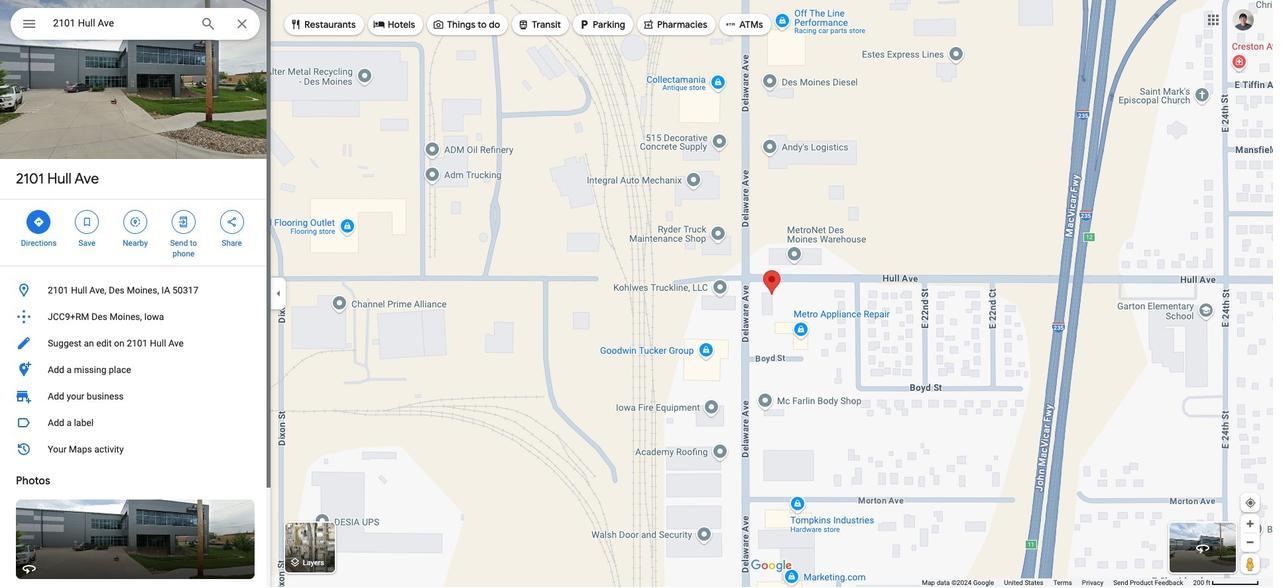 Task type: locate. For each thing, give the bounding box(es) containing it.
show your location image
[[1245, 498, 1257, 510]]

None field
[[53, 15, 190, 31]]

main content
[[0, 0, 271, 588]]

google account: nolan park  
(nolan.park@adept.ai) image
[[1233, 9, 1255, 30]]

zoom in image
[[1246, 519, 1256, 529]]

google maps element
[[0, 0, 1274, 588]]

actions for 2101 hull ave region
[[0, 200, 271, 266]]

None search field
[[11, 8, 260, 44]]

zoom out image
[[1246, 538, 1256, 548]]



Task type: describe. For each thing, give the bounding box(es) containing it.
none search field inside google maps element
[[11, 8, 260, 44]]

2101 Hull Ave field
[[11, 8, 260, 44]]

show street view coverage image
[[1241, 555, 1261, 575]]

none field inside 2101 hull ave field
[[53, 15, 190, 31]]

collapse side panel image
[[271, 287, 286, 301]]

street view image
[[1196, 541, 1211, 557]]



Task type: vqa. For each thing, say whether or not it's contained in the screenshot.
Suggest
no



